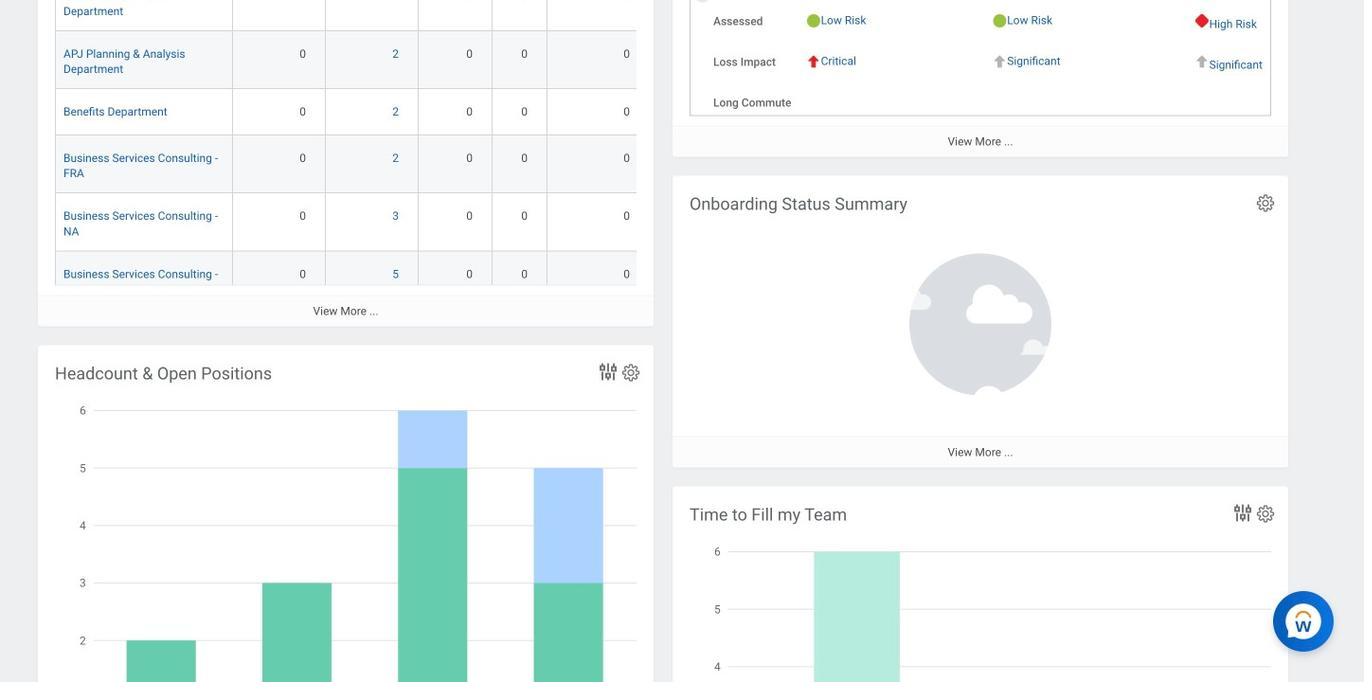 Task type: vqa. For each thing, say whether or not it's contained in the screenshot.
Configure Headcount & Open Positions image
yes



Task type: locate. For each thing, give the bounding box(es) containing it.
headcount & open positions element
[[38, 346, 654, 682]]

configure headcount & open positions image
[[621, 363, 642, 383]]

time to fill my team element
[[673, 487, 1289, 682]]

configure and view chart data image
[[1232, 502, 1255, 525]]

cell
[[326, 0, 419, 31]]

collapse image
[[695, 0, 706, 5]]

configure and view chart data image
[[597, 361, 620, 383]]

configure onboarding status summary image
[[1256, 193, 1277, 214]]

row
[[55, 0, 650, 31], [55, 31, 650, 89], [55, 89, 650, 136], [55, 136, 650, 194], [55, 194, 650, 252], [55, 252, 650, 310]]



Task type: describe. For each thing, give the bounding box(es) containing it.
3 row from the top
[[55, 89, 650, 136]]

onboarding status summary element
[[673, 176, 1289, 468]]

1 row from the top
[[55, 0, 650, 31]]

6 row from the top
[[55, 252, 650, 310]]

my team's retention risk element
[[673, 0, 1365, 157]]

headcount plan to pipeline element
[[38, 0, 654, 414]]

4 row from the top
[[55, 136, 650, 194]]

cell inside headcount plan to pipeline "element"
[[326, 0, 419, 31]]

2 row from the top
[[55, 31, 650, 89]]

5 row from the top
[[55, 194, 650, 252]]

configure time to fill my team image
[[1256, 504, 1277, 525]]



